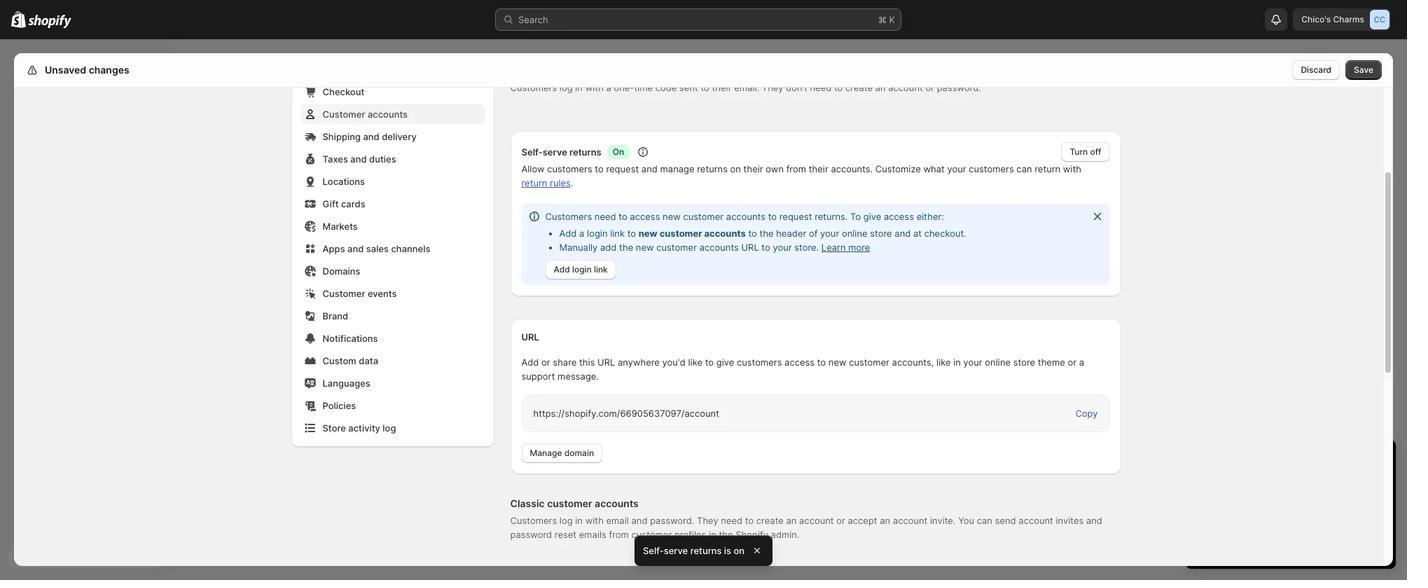 Task type: locate. For each thing, give the bounding box(es) containing it.
add up manually
[[560, 228, 577, 239]]

on inside allow customers to request and manage returns on their own from their accounts. customize what your customers can return with return rules .
[[731, 163, 741, 174]]

from down email
[[609, 529, 629, 540]]

with left one- at the left
[[586, 82, 604, 93]]

their left 'email.' on the top right
[[712, 82, 732, 93]]

url up support
[[522, 331, 540, 343]]

store
[[871, 228, 893, 239], [1014, 357, 1036, 368]]

0 horizontal spatial serve
[[543, 146, 568, 158]]

1 vertical spatial request
[[780, 211, 813, 222]]

1 vertical spatial log
[[383, 423, 396, 434]]

sent
[[680, 82, 699, 93]]

a up manually
[[580, 228, 585, 239]]

allow
[[522, 163, 545, 174]]

request inside allow customers to request and manage returns on their own from their accounts. customize what your customers can return with return rules .
[[606, 163, 639, 174]]

1 horizontal spatial from
[[787, 163, 807, 174]]

1 horizontal spatial password.
[[937, 82, 982, 93]]

status inside 'settings' dialog
[[522, 204, 1110, 285]]

invites
[[1056, 515, 1084, 526]]

create inside the classic customer accounts customers log in with email and password. they need to create an account or accept an account invite. you can send account invites and password reset emails from customer profiles in the shopify admin.
[[757, 515, 784, 526]]

online up more
[[842, 228, 868, 239]]

add login link
[[554, 264, 608, 275]]

self-
[[522, 146, 543, 158], [643, 545, 664, 556]]

2 horizontal spatial url
[[742, 242, 759, 253]]

an up admin. at the bottom right of the page
[[787, 515, 797, 526]]

0 vertical spatial customers
[[511, 82, 557, 93]]

1 horizontal spatial give
[[864, 211, 882, 222]]

your right what
[[948, 163, 967, 174]]

0 horizontal spatial need
[[595, 211, 616, 222]]

manually
[[560, 242, 598, 253]]

they
[[762, 82, 784, 93], [697, 515, 719, 526]]

changes
[[89, 64, 129, 76]]

data
[[359, 355, 378, 367]]

they inside the classic customer accounts customers log in with email and password. they need to create an account or accept an account invite. you can send account invites and password reset emails from customer profiles in the shopify admin.
[[697, 515, 719, 526]]

your right accounts,
[[964, 357, 983, 368]]

0 vertical spatial self-
[[522, 146, 543, 158]]

give right 'you'd'
[[717, 357, 735, 368]]

2 horizontal spatial access
[[884, 211, 915, 222]]

1 vertical spatial password.
[[650, 515, 695, 526]]

and right apps
[[348, 243, 364, 254]]

0 horizontal spatial from
[[609, 529, 629, 540]]

with up emails at the bottom
[[586, 515, 604, 526]]

they left don't
[[762, 82, 784, 93]]

store left theme
[[1014, 357, 1036, 368]]

0 vertical spatial url
[[742, 242, 759, 253]]

customers up manually
[[546, 211, 592, 222]]

1 like from the left
[[689, 357, 703, 368]]

and left manage at the left of the page
[[642, 163, 658, 174]]

duties
[[369, 153, 396, 165]]

customer down the checkout
[[323, 109, 365, 120]]

need inside the classic customer accounts customers log in with email and password. they need to create an account or accept an account invite. you can send account invites and password reset emails from customer profiles in the shopify admin.
[[721, 515, 743, 526]]

in left one- at the left
[[576, 82, 583, 93]]

1 horizontal spatial return
[[1035, 163, 1061, 174]]

off
[[1091, 146, 1102, 157]]

0 vertical spatial with
[[586, 82, 604, 93]]

unsaved changes
[[45, 64, 129, 76]]

2 vertical spatial log
[[560, 515, 573, 526]]

customers up password
[[511, 515, 557, 526]]

1 horizontal spatial can
[[1017, 163, 1033, 174]]

locations link
[[300, 172, 485, 191]]

accounts inside the classic customer accounts customers log in with email and password. they need to create an account or accept an account invite. you can send account invites and password reset emails from customer profiles in the shopify admin.
[[595, 498, 639, 509]]

serve for self-serve returns
[[543, 146, 568, 158]]

0 horizontal spatial the
[[620, 242, 634, 253]]

2 horizontal spatial their
[[809, 163, 829, 174]]

password. inside the classic customer accounts customers log in with email and password. they need to create an account or accept an account invite. you can send account invites and password reset emails from customer profiles in the shopify admin.
[[650, 515, 695, 526]]

taxes and duties
[[323, 153, 396, 165]]

serve down profiles
[[664, 545, 688, 556]]

2 horizontal spatial a
[[1080, 357, 1085, 368]]

custom
[[323, 355, 357, 367]]

to
[[701, 82, 710, 93], [835, 82, 843, 93], [595, 163, 604, 174], [619, 211, 628, 222], [769, 211, 777, 222], [628, 228, 636, 239], [749, 228, 757, 239], [762, 242, 771, 253], [705, 357, 714, 368], [818, 357, 826, 368], [745, 515, 754, 526]]

and inside customers need to access new customer accounts to request returns. to give access either: add a login link to new customer accounts to the header of your online store and at checkout. manually add the new customer accounts url to your store. learn more
[[895, 228, 911, 239]]

login up "add"
[[587, 228, 608, 239]]

a left one- at the left
[[607, 82, 612, 93]]

.
[[571, 177, 574, 189]]

url right this
[[598, 357, 616, 368]]

0 vertical spatial the
[[760, 228, 774, 239]]

with
[[586, 82, 604, 93], [1064, 163, 1082, 174], [586, 515, 604, 526]]

0 vertical spatial on
[[731, 163, 741, 174]]

0 vertical spatial create
[[846, 82, 873, 93]]

need up "add"
[[595, 211, 616, 222]]

login down manually
[[573, 264, 592, 275]]

1 vertical spatial they
[[697, 515, 719, 526]]

0 horizontal spatial like
[[689, 357, 703, 368]]

0 horizontal spatial a
[[580, 228, 585, 239]]

they up profiles
[[697, 515, 719, 526]]

add inside button
[[554, 264, 570, 275]]

account
[[889, 82, 923, 93], [800, 515, 834, 526], [893, 515, 928, 526], [1019, 515, 1054, 526]]

1 horizontal spatial request
[[780, 211, 813, 222]]

settings dialog
[[14, 0, 1394, 580]]

0 horizontal spatial can
[[977, 515, 993, 526]]

give right the to
[[864, 211, 882, 222]]

customize
[[876, 163, 921, 174]]

like right 'you'd'
[[689, 357, 703, 368]]

store up more
[[871, 228, 893, 239]]

1 horizontal spatial the
[[719, 529, 733, 540]]

0 vertical spatial give
[[864, 211, 882, 222]]

customer for customer events
[[323, 288, 365, 299]]

and right "taxes"
[[351, 153, 367, 165]]

1 horizontal spatial customers
[[737, 357, 782, 368]]

serve for self-serve returns is on
[[664, 545, 688, 556]]

0 vertical spatial online
[[842, 228, 868, 239]]

customer down domains
[[323, 288, 365, 299]]

0 vertical spatial return
[[1035, 163, 1061, 174]]

email.
[[735, 82, 760, 93]]

2 vertical spatial returns
[[691, 545, 722, 556]]

add for or
[[522, 357, 539, 368]]

0 horizontal spatial give
[[717, 357, 735, 368]]

2 vertical spatial the
[[719, 529, 733, 540]]

1 vertical spatial create
[[757, 515, 784, 526]]

an down ⌘
[[876, 82, 886, 93]]

new inside add or share this url anywhere you'd like to give customers access to new customer accounts, like in your online store theme or a support message.
[[829, 357, 847, 368]]

0 vertical spatial store
[[871, 228, 893, 239]]

1 vertical spatial store
[[1014, 357, 1036, 368]]

log inside the classic customer accounts customers log in with email and password. they need to create an account or accept an account invite. you can send account invites and password reset emails from customer profiles in the shopify admin.
[[560, 515, 573, 526]]

1 vertical spatial customer
[[323, 288, 365, 299]]

a inside customers need to access new customer accounts to request returns. to give access either: add a login link to new customer accounts to the header of your online store and at checkout. manually add the new customer accounts url to your store. learn more
[[580, 228, 585, 239]]

customer accounts
[[323, 109, 408, 120]]

1 horizontal spatial url
[[598, 357, 616, 368]]

add or share this url anywhere you'd like to give customers access to new customer accounts, like in your online store theme or a support message.
[[522, 357, 1085, 382]]

manage
[[530, 448, 562, 458]]

like
[[689, 357, 703, 368], [937, 357, 951, 368]]

0 horizontal spatial their
[[712, 82, 732, 93]]

your down the header
[[773, 242, 792, 253]]

self- for self-serve returns is on
[[643, 545, 664, 556]]

copy button
[[1068, 402, 1107, 425]]

a right theme
[[1080, 357, 1085, 368]]

password
[[511, 529, 552, 540]]

add inside customers need to access new customer accounts to request returns. to give access either: add a login link to new customer accounts to the header of your online store and at checkout. manually add the new customer accounts url to your store. learn more
[[560, 228, 577, 239]]

0 horizontal spatial online
[[842, 228, 868, 239]]

0 vertical spatial password.
[[937, 82, 982, 93]]

link inside customers need to access new customer accounts to request returns. to give access either: add a login link to new customer accounts to the header of your online store and at checkout. manually add the new customer accounts url to your store. learn more
[[611, 228, 625, 239]]

0 vertical spatial serve
[[543, 146, 568, 158]]

a
[[607, 82, 612, 93], [580, 228, 585, 239], [1080, 357, 1085, 368]]

log down policies link
[[383, 423, 396, 434]]

log up reset
[[560, 515, 573, 526]]

with down turn
[[1064, 163, 1082, 174]]

online
[[842, 228, 868, 239], [986, 357, 1011, 368]]

request up the header
[[780, 211, 813, 222]]

access inside add or share this url anywhere you'd like to give customers access to new customer accounts, like in your online store theme or a support message.
[[785, 357, 815, 368]]

this
[[580, 357, 595, 368]]

0 vertical spatial customer
[[323, 109, 365, 120]]

https://shopify.com/66905637097/account
[[534, 408, 720, 419]]

on right is
[[734, 545, 745, 556]]

1 vertical spatial can
[[977, 515, 993, 526]]

log inside store activity log link
[[383, 423, 396, 434]]

0 horizontal spatial return
[[522, 177, 548, 189]]

custom data
[[323, 355, 378, 367]]

link inside button
[[594, 264, 608, 275]]

customers inside customers need to access new customer accounts to request returns. to give access either: add a login link to new customer accounts to the header of your online store and at checkout. manually add the new customer accounts url to your store. learn more
[[546, 211, 592, 222]]

notifications
[[323, 333, 378, 344]]

create
[[846, 82, 873, 93], [757, 515, 784, 526]]

in up reset
[[576, 515, 583, 526]]

returns right manage at the left of the page
[[697, 163, 728, 174]]

the
[[760, 228, 774, 239], [620, 242, 634, 253], [719, 529, 733, 540]]

and
[[363, 131, 380, 142], [351, 153, 367, 165], [642, 163, 658, 174], [895, 228, 911, 239], [348, 243, 364, 254], [632, 515, 648, 526], [1087, 515, 1103, 526]]

unsaved
[[45, 64, 86, 76]]

0 vertical spatial can
[[1017, 163, 1033, 174]]

the up is
[[719, 529, 733, 540]]

0 horizontal spatial request
[[606, 163, 639, 174]]

add inside add or share this url anywhere you'd like to give customers access to new customer accounts, like in your online store theme or a support message.
[[522, 357, 539, 368]]

customer accounts link
[[300, 104, 485, 124]]

link down "add"
[[594, 264, 608, 275]]

1 vertical spatial link
[[594, 264, 608, 275]]

customers inside the classic customer accounts customers log in with email and password. they need to create an account or accept an account invite. you can send account invites and password reset emails from customer profiles in the shopify admin.
[[511, 515, 557, 526]]

0 vertical spatial request
[[606, 163, 639, 174]]

1 vertical spatial with
[[1064, 163, 1082, 174]]

0 vertical spatial login
[[587, 228, 608, 239]]

classic
[[511, 498, 545, 509]]

customer inside add or share this url anywhere you'd like to give customers access to new customer accounts, like in your online store theme or a support message.
[[850, 357, 890, 368]]

self- for self-serve returns
[[522, 146, 543, 158]]

serve up allow
[[543, 146, 568, 158]]

log left one- at the left
[[560, 82, 573, 93]]

0 vertical spatial log
[[560, 82, 573, 93]]

customers down search
[[511, 82, 557, 93]]

1 horizontal spatial they
[[762, 82, 784, 93]]

customer events
[[323, 288, 397, 299]]

accounts
[[368, 109, 408, 120], [727, 211, 766, 222], [705, 228, 746, 239], [700, 242, 739, 253], [595, 498, 639, 509]]

add up support
[[522, 357, 539, 368]]

login inside customers need to access new customer accounts to request returns. to give access either: add a login link to new customer accounts to the header of your online store and at checkout. manually add the new customer accounts url to your store. learn more
[[587, 228, 608, 239]]

and right email
[[632, 515, 648, 526]]

url
[[742, 242, 759, 253], [522, 331, 540, 343], [598, 357, 616, 368]]

1 customer from the top
[[323, 109, 365, 120]]

shipping
[[323, 131, 361, 142]]

on left own
[[731, 163, 741, 174]]

their left accounts.
[[809, 163, 829, 174]]

customers
[[547, 163, 593, 174], [969, 163, 1015, 174], [737, 357, 782, 368]]

1 vertical spatial need
[[595, 211, 616, 222]]

2 horizontal spatial customers
[[969, 163, 1015, 174]]

1 vertical spatial on
[[734, 545, 745, 556]]

their
[[712, 82, 732, 93], [744, 163, 764, 174], [809, 163, 829, 174]]

customers inside add or share this url anywhere you'd like to give customers access to new customer accounts, like in your online store theme or a support message.
[[737, 357, 782, 368]]

the right "add"
[[620, 242, 634, 253]]

0 horizontal spatial self-
[[522, 146, 543, 158]]

0 horizontal spatial store
[[871, 228, 893, 239]]

0 vertical spatial need
[[810, 82, 832, 93]]

1 horizontal spatial online
[[986, 357, 1011, 368]]

1 horizontal spatial like
[[937, 357, 951, 368]]

languages
[[323, 378, 371, 389]]

markets
[[323, 221, 358, 232]]

returns
[[570, 146, 602, 158], [697, 163, 728, 174], [691, 545, 722, 556]]

support
[[522, 371, 555, 382]]

2 vertical spatial add
[[522, 357, 539, 368]]

serve inside 'settings' dialog
[[543, 146, 568, 158]]

need up 'shopify'
[[721, 515, 743, 526]]

from
[[787, 163, 807, 174], [609, 529, 629, 540]]

2 vertical spatial url
[[598, 357, 616, 368]]

account down k
[[889, 82, 923, 93]]

1 horizontal spatial self-
[[643, 545, 664, 556]]

returns left on
[[570, 146, 602, 158]]

1 horizontal spatial create
[[846, 82, 873, 93]]

url left store.
[[742, 242, 759, 253]]

0 horizontal spatial password.
[[650, 515, 695, 526]]

1 vertical spatial a
[[580, 228, 585, 239]]

1 vertical spatial returns
[[697, 163, 728, 174]]

discard
[[1302, 64, 1332, 75]]

1 horizontal spatial need
[[721, 515, 743, 526]]

shopify image
[[11, 11, 26, 28], [28, 15, 72, 29]]

like right accounts,
[[937, 357, 951, 368]]

1 horizontal spatial link
[[611, 228, 625, 239]]

can inside the classic customer accounts customers log in with email and password. they need to create an account or accept an account invite. you can send account invites and password reset emails from customer profiles in the shopify admin.
[[977, 515, 993, 526]]

1 vertical spatial return
[[522, 177, 548, 189]]

is
[[724, 545, 732, 556]]

1 vertical spatial login
[[573, 264, 592, 275]]

domain
[[565, 448, 594, 458]]

the inside the classic customer accounts customers log in with email and password. they need to create an account or accept an account invite. you can send account invites and password reset emails from customer profiles in the shopify admin.
[[719, 529, 733, 540]]

and down customer accounts
[[363, 131, 380, 142]]

dialog
[[1399, 53, 1408, 566]]

and left at
[[895, 228, 911, 239]]

shipping and delivery link
[[300, 127, 485, 146]]

link up "add"
[[611, 228, 625, 239]]

new
[[663, 211, 681, 222], [639, 228, 658, 239], [636, 242, 654, 253], [829, 357, 847, 368]]

activity
[[348, 423, 380, 434]]

2 customer from the top
[[323, 288, 365, 299]]

url inside customers need to access new customer accounts to request returns. to give access either: add a login link to new customer accounts to the header of your online store and at checkout. manually add the new customer accounts url to your store. learn more
[[742, 242, 759, 253]]

1 vertical spatial from
[[609, 529, 629, 540]]

returns left is
[[691, 545, 722, 556]]

from right own
[[787, 163, 807, 174]]

2 vertical spatial need
[[721, 515, 743, 526]]

in right accounts,
[[954, 357, 961, 368]]

in inside add or share this url anywhere you'd like to give customers access to new customer accounts, like in your online store theme or a support message.
[[954, 357, 961, 368]]

store activity log
[[323, 423, 396, 434]]

self- inside 'settings' dialog
[[522, 146, 543, 158]]

an
[[876, 82, 886, 93], [787, 515, 797, 526], [880, 515, 891, 526]]

what
[[924, 163, 945, 174]]

online left theme
[[986, 357, 1011, 368]]

1 vertical spatial online
[[986, 357, 1011, 368]]

save button
[[1346, 60, 1383, 80]]

0 horizontal spatial shopify image
[[11, 11, 26, 28]]

their left own
[[744, 163, 764, 174]]

add down manually
[[554, 264, 570, 275]]

1 vertical spatial serve
[[664, 545, 688, 556]]

shipping and delivery
[[323, 131, 417, 142]]

login
[[587, 228, 608, 239], [573, 264, 592, 275]]

0 vertical spatial from
[[787, 163, 807, 174]]

or
[[926, 82, 935, 93], [542, 357, 551, 368], [1068, 357, 1077, 368], [837, 515, 846, 526]]

0 vertical spatial returns
[[570, 146, 602, 158]]

customer
[[684, 211, 724, 222], [660, 228, 703, 239], [657, 242, 697, 253], [850, 357, 890, 368], [547, 498, 593, 509], [632, 529, 672, 540]]

status containing customers need to access new customer accounts to request returns. to give access either:
[[522, 204, 1110, 285]]

1 vertical spatial self-
[[643, 545, 664, 556]]

url inside add or share this url anywhere you'd like to give customers access to new customer accounts, like in your online store theme or a support message.
[[598, 357, 616, 368]]

need right don't
[[810, 82, 832, 93]]

1 vertical spatial url
[[522, 331, 540, 343]]

in
[[576, 82, 583, 93], [954, 357, 961, 368], [576, 515, 583, 526], [709, 529, 717, 540]]

rules
[[550, 177, 571, 189]]

in right profiles
[[709, 529, 717, 540]]

request down on
[[606, 163, 639, 174]]

0 horizontal spatial link
[[594, 264, 608, 275]]

online inside customers need to access new customer accounts to request returns. to give access either: add a login link to new customer accounts to the header of your online store and at checkout. manually add the new customer accounts url to your store. learn more
[[842, 228, 868, 239]]

0 horizontal spatial they
[[697, 515, 719, 526]]

custom data link
[[300, 351, 485, 371]]

1 vertical spatial add
[[554, 264, 570, 275]]

1 vertical spatial the
[[620, 242, 634, 253]]

the left the header
[[760, 228, 774, 239]]

store activity log link
[[300, 418, 485, 438]]

0 vertical spatial a
[[607, 82, 612, 93]]

store inside add or share this url anywhere you'd like to give customers access to new customer accounts, like in your online store theme or a support message.
[[1014, 357, 1036, 368]]

create right don't
[[846, 82, 873, 93]]

from inside allow customers to request and manage returns on their own from their accounts. customize what your customers can return with return rules .
[[787, 163, 807, 174]]

⌘
[[879, 14, 887, 25]]

0 vertical spatial link
[[611, 228, 625, 239]]

0 horizontal spatial url
[[522, 331, 540, 343]]

at
[[914, 228, 922, 239]]

create up admin. at the bottom right of the page
[[757, 515, 784, 526]]

2 vertical spatial customers
[[511, 515, 557, 526]]

with inside allow customers to request and manage returns on their own from their accounts. customize what your customers can return with return rules .
[[1064, 163, 1082, 174]]

0 vertical spatial add
[[560, 228, 577, 239]]

you'd
[[663, 357, 686, 368]]

manage domain link
[[522, 444, 603, 463]]

1 horizontal spatial store
[[1014, 357, 1036, 368]]

status
[[522, 204, 1110, 285]]



Task type: describe. For each thing, give the bounding box(es) containing it.
notifications link
[[300, 329, 485, 348]]

your trial just started element
[[1186, 477, 1397, 569]]

theme
[[1038, 357, 1066, 368]]

to inside the classic customer accounts customers log in with email and password. they need to create an account or accept an account invite. you can send account invites and password reset emails from customer profiles in the shopify admin.
[[745, 515, 754, 526]]

policies link
[[300, 396, 485, 416]]

need inside customers need to access new customer accounts to request returns. to give access either: add a login link to new customer accounts to the header of your online store and at checkout. manually add the new customer accounts url to your store. learn more
[[595, 211, 616, 222]]

add for login
[[554, 264, 570, 275]]

customer events link
[[300, 284, 485, 303]]

own
[[766, 163, 784, 174]]

apps and sales channels
[[323, 243, 431, 254]]

0 horizontal spatial customers
[[547, 163, 593, 174]]

2 horizontal spatial the
[[760, 228, 774, 239]]

either:
[[917, 211, 945, 222]]

message.
[[558, 371, 599, 382]]

to inside allow customers to request and manage returns on their own from their accounts. customize what your customers can return with return rules .
[[595, 163, 604, 174]]

the for accounts
[[719, 529, 733, 540]]

cards
[[341, 198, 366, 210]]

your inside add or share this url anywhere you'd like to give customers access to new customer accounts, like in your online store theme or a support message.
[[964, 357, 983, 368]]

returns for self-serve returns is on
[[691, 545, 722, 556]]

returns inside allow customers to request and manage returns on their own from their accounts. customize what your customers can return with return rules .
[[697, 163, 728, 174]]

can inside allow customers to request and manage returns on their own from their accounts. customize what your customers can return with return rules .
[[1017, 163, 1033, 174]]

k
[[890, 14, 896, 25]]

2 like from the left
[[937, 357, 951, 368]]

checkout
[[323, 86, 365, 97]]

taxes and duties link
[[300, 149, 485, 169]]

with inside the classic customer accounts customers log in with email and password. they need to create an account or accept an account invite. you can send account invites and password reset emails from customer profiles in the shopify admin.
[[586, 515, 604, 526]]

turn off
[[1070, 146, 1102, 157]]

add login link button
[[546, 260, 617, 280]]

events
[[368, 288, 397, 299]]

apps
[[323, 243, 345, 254]]

domains
[[323, 266, 361, 277]]

login inside button
[[573, 264, 592, 275]]

checkout.
[[925, 228, 967, 239]]

account up admin. at the bottom right of the page
[[800, 515, 834, 526]]

customers need to access new customer accounts to request returns. to give access either: add a login link to new customer accounts to the header of your online store and at checkout. manually add the new customer accounts url to your store. learn more
[[546, 211, 967, 253]]

more
[[849, 242, 871, 253]]

email
[[607, 515, 629, 526]]

delivery
[[382, 131, 417, 142]]

emails
[[579, 529, 607, 540]]

store
[[323, 423, 346, 434]]

1 horizontal spatial their
[[744, 163, 764, 174]]

and right the invites
[[1087, 515, 1103, 526]]

from inside the classic customer accounts customers log in with email and password. they need to create an account or accept an account invite. you can send account invites and password reset emails from customer profiles in the shopify admin.
[[609, 529, 629, 540]]

an right accept
[[880, 515, 891, 526]]

store inside customers need to access new customer accounts to request returns. to give access either: add a login link to new customer accounts to the header of your online store and at checkout. manually add the new customer accounts url to your store. learn more
[[871, 228, 893, 239]]

1 horizontal spatial a
[[607, 82, 612, 93]]

a inside add or share this url anywhere you'd like to give customers access to new customer accounts, like in your online store theme or a support message.
[[1080, 357, 1085, 368]]

shopify
[[736, 529, 769, 540]]

customers for customers need to access new customer accounts to request returns. to give access either: add a login link to new customer accounts to the header of your online store and at checkout. manually add the new customer accounts url to your store. learn more
[[546, 211, 592, 222]]

0 vertical spatial they
[[762, 82, 784, 93]]

search
[[519, 14, 549, 25]]

account right send at the bottom right
[[1019, 515, 1054, 526]]

give inside customers need to access new customer accounts to request returns. to give access either: add a login link to new customer accounts to the header of your online store and at checkout. manually add the new customer accounts url to your store. learn more
[[864, 211, 882, 222]]

sales
[[366, 243, 389, 254]]

self-serve returns
[[522, 146, 602, 158]]

store.
[[795, 242, 819, 253]]

reset
[[555, 529, 577, 540]]

share
[[553, 357, 577, 368]]

learn more link
[[822, 242, 871, 253]]

chico's charms image
[[1371, 10, 1390, 29]]

channels
[[391, 243, 431, 254]]

turn
[[1070, 146, 1088, 157]]

accounts inside the customer accounts link
[[368, 109, 408, 120]]

turn off button
[[1062, 142, 1110, 162]]

chico's
[[1302, 14, 1332, 25]]

customers for customers log in with a one-time code sent to their email. they don't need to create an account or password.
[[511, 82, 557, 93]]

settings
[[42, 64, 82, 76]]

add
[[601, 242, 617, 253]]

you
[[959, 515, 975, 526]]

of
[[809, 228, 818, 239]]

manage
[[660, 163, 695, 174]]

brand
[[323, 310, 348, 322]]

gift
[[323, 198, 339, 210]]

your inside allow customers to request and manage returns on their own from their accounts. customize what your customers can return with return rules .
[[948, 163, 967, 174]]

accounts.
[[831, 163, 873, 174]]

header
[[777, 228, 807, 239]]

give inside add or share this url anywhere you'd like to give customers access to new customer accounts, like in your online store theme or a support message.
[[717, 357, 735, 368]]

request inside customers need to access new customer accounts to request returns. to give access either: add a login link to new customer accounts to the header of your online store and at checkout. manually add the new customer accounts url to your store. learn more
[[780, 211, 813, 222]]

chico's charms
[[1302, 14, 1365, 25]]

taxes
[[323, 153, 348, 165]]

learn
[[822, 242, 846, 253]]

discard button
[[1293, 60, 1341, 80]]

your up learn
[[821, 228, 840, 239]]

returns for self-serve returns
[[570, 146, 602, 158]]

self-serve returns is on
[[643, 545, 745, 556]]

save
[[1355, 64, 1374, 75]]

the for to
[[620, 242, 634, 253]]

returns.
[[815, 211, 848, 222]]

online inside add or share this url anywhere you'd like to give customers access to new customer accounts, like in your online store theme or a support message.
[[986, 357, 1011, 368]]

account left invite.
[[893, 515, 928, 526]]

1 horizontal spatial shopify image
[[28, 15, 72, 29]]

markets link
[[300, 217, 485, 236]]

on
[[613, 146, 624, 157]]

gift cards link
[[300, 194, 485, 214]]

anywhere
[[618, 357, 660, 368]]

accept
[[848, 515, 878, 526]]

languages link
[[300, 374, 485, 393]]

and inside allow customers to request and manage returns on their own from their accounts. customize what your customers can return with return rules .
[[642, 163, 658, 174]]

manage domain
[[530, 448, 594, 458]]

customer for customer accounts
[[323, 109, 365, 120]]

code
[[656, 82, 677, 93]]

brand link
[[300, 306, 485, 326]]

profiles
[[675, 529, 707, 540]]

policies
[[323, 400, 356, 411]]

don't
[[786, 82, 808, 93]]

one-
[[614, 82, 635, 93]]

⌘ k
[[879, 14, 896, 25]]

0 horizontal spatial access
[[630, 211, 660, 222]]

domains link
[[300, 261, 485, 281]]

copy
[[1076, 408, 1098, 419]]

invite.
[[931, 515, 956, 526]]

or inside the classic customer accounts customers log in with email and password. they need to create an account or accept an account invite. you can send account invites and password reset emails from customer profiles in the shopify admin.
[[837, 515, 846, 526]]



Task type: vqa. For each thing, say whether or not it's contained in the screenshot.
list
no



